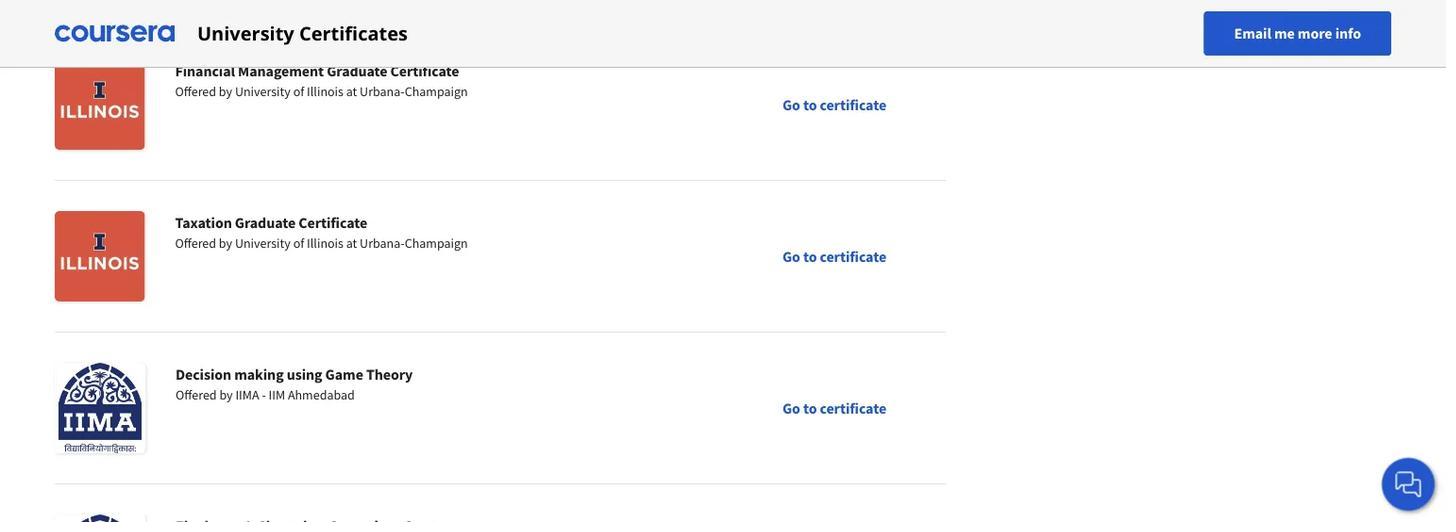 Task type: locate. For each thing, give the bounding box(es) containing it.
1 vertical spatial certificate
[[299, 213, 367, 232]]

by
[[219, 83, 232, 100], [219, 235, 232, 252], [219, 387, 233, 404]]

email me more info button
[[1204, 11, 1391, 56]]

offered inside taxation graduate certificate offered by university of illinois at urbana-champaign
[[175, 235, 216, 252]]

0 vertical spatial urbana-
[[360, 83, 405, 100]]

1 vertical spatial university of illinois at urbana-champaign image
[[55, 211, 145, 302]]

1 vertical spatial champaign
[[405, 235, 468, 252]]

iim
[[269, 387, 285, 404]]

0 vertical spatial of
[[293, 83, 304, 100]]

1 vertical spatial urbana-
[[360, 235, 405, 252]]

me
[[1274, 24, 1295, 43]]

2 university of illinois at urbana-champaign image from the top
[[55, 211, 145, 302]]

0 vertical spatial by
[[219, 83, 232, 100]]

3 go to certificate from the top
[[782, 399, 887, 418]]

go to certificate
[[782, 95, 887, 114], [782, 247, 887, 266], [782, 399, 887, 418]]

0 vertical spatial illinois
[[307, 83, 344, 100]]

champaign inside financial management graduate certificate offered by university of illinois at urbana-champaign
[[405, 83, 468, 100]]

by left iima
[[219, 387, 233, 404]]

3 go from the top
[[782, 399, 800, 418]]

university inside financial management graduate certificate offered by university of illinois at urbana-champaign
[[235, 83, 291, 100]]

university of illinois at urbana-champaign image for financial
[[55, 59, 145, 150]]

urbana- inside financial management graduate certificate offered by university of illinois at urbana-champaign
[[360, 83, 405, 100]]

2 illinois from the top
[[307, 235, 344, 252]]

3 to from the top
[[803, 399, 817, 418]]

2 vertical spatial offered
[[176, 387, 217, 404]]

by inside taxation graduate certificate offered by university of illinois at urbana-champaign
[[219, 235, 232, 252]]

at
[[346, 83, 357, 100], [346, 235, 357, 252]]

iima
[[235, 387, 259, 404]]

graduate
[[327, 61, 388, 80], [235, 213, 296, 232]]

1 to from the top
[[803, 95, 817, 114]]

urbana-
[[360, 83, 405, 100], [360, 235, 405, 252]]

1 certificate from the top
[[820, 95, 887, 114]]

certificate
[[820, 95, 887, 114], [820, 247, 887, 266], [820, 399, 887, 418]]

offered
[[175, 83, 216, 100], [175, 235, 216, 252], [176, 387, 217, 404]]

using
[[287, 365, 322, 384]]

0 vertical spatial graduate
[[327, 61, 388, 80]]

2 urbana- from the top
[[360, 235, 405, 252]]

2 vertical spatial university
[[235, 235, 291, 252]]

2 champaign from the top
[[405, 235, 468, 252]]

of
[[293, 83, 304, 100], [293, 235, 304, 252]]

1 vertical spatial go to certificate
[[782, 247, 887, 266]]

by inside decision making using game theory offered by iima - iim ahmedabad
[[219, 387, 233, 404]]

1 vertical spatial university
[[235, 83, 291, 100]]

offered down financial
[[175, 83, 216, 100]]

university
[[197, 20, 294, 46], [235, 83, 291, 100], [235, 235, 291, 252]]

to
[[803, 95, 817, 114], [803, 247, 817, 266], [803, 399, 817, 418]]

2 vertical spatial to
[[803, 399, 817, 418]]

0 vertical spatial champaign
[[405, 83, 468, 100]]

email me more info
[[1234, 24, 1361, 43]]

offered down taxation
[[175, 235, 216, 252]]

game
[[325, 365, 363, 384]]

of inside taxation graduate certificate offered by university of illinois at urbana-champaign
[[293, 235, 304, 252]]

0 vertical spatial at
[[346, 83, 357, 100]]

at inside financial management graduate certificate offered by university of illinois at urbana-champaign
[[346, 83, 357, 100]]

-
[[262, 387, 266, 404]]

theory
[[366, 365, 413, 384]]

go to certificate for financial management graduate certificate
[[782, 95, 887, 114]]

2 to from the top
[[803, 247, 817, 266]]

0 horizontal spatial graduate
[[235, 213, 296, 232]]

illinois inside taxation graduate certificate offered by university of illinois at urbana-champaign
[[307, 235, 344, 252]]

1 champaign from the top
[[405, 83, 468, 100]]

0 vertical spatial to
[[803, 95, 817, 114]]

at inside taxation graduate certificate offered by university of illinois at urbana-champaign
[[346, 235, 357, 252]]

0 vertical spatial offered
[[175, 83, 216, 100]]

1 vertical spatial at
[[346, 235, 357, 252]]

1 vertical spatial illinois
[[307, 235, 344, 252]]

1 illinois from the top
[[307, 83, 344, 100]]

graduate down certificates
[[327, 61, 388, 80]]

1 of from the top
[[293, 83, 304, 100]]

1 vertical spatial go
[[782, 247, 800, 266]]

1 horizontal spatial graduate
[[327, 61, 388, 80]]

1 vertical spatial of
[[293, 235, 304, 252]]

1 at from the top
[[346, 83, 357, 100]]

graduate inside taxation graduate certificate offered by university of illinois at urbana-champaign
[[235, 213, 296, 232]]

2 certificate from the top
[[820, 247, 887, 266]]

3 certificate from the top
[[820, 399, 887, 418]]

of inside financial management graduate certificate offered by university of illinois at urbana-champaign
[[293, 83, 304, 100]]

1 vertical spatial certificate
[[820, 247, 887, 266]]

1 vertical spatial by
[[219, 235, 232, 252]]

1 horizontal spatial certificate
[[390, 61, 459, 80]]

1 go from the top
[[782, 95, 800, 114]]

2 go from the top
[[782, 247, 800, 266]]

0 vertical spatial university of illinois at urbana-champaign image
[[55, 59, 145, 150]]

to for financial management graduate certificate
[[803, 95, 817, 114]]

certificate
[[390, 61, 459, 80], [299, 213, 367, 232]]

by down taxation
[[219, 235, 232, 252]]

0 vertical spatial go to certificate
[[782, 95, 887, 114]]

2 at from the top
[[346, 235, 357, 252]]

ahmedabad
[[288, 387, 355, 404]]

university of illinois at urbana-champaign image
[[55, 59, 145, 150], [55, 211, 145, 302]]

university of illinois at urbana-champaign image for taxation
[[55, 211, 145, 302]]

2 vertical spatial go to certificate
[[782, 399, 887, 418]]

0 vertical spatial certificate
[[820, 95, 887, 114]]

more
[[1298, 24, 1333, 43]]

1 vertical spatial offered
[[175, 235, 216, 252]]

champaign
[[405, 83, 468, 100], [405, 235, 468, 252]]

2 vertical spatial by
[[219, 387, 233, 404]]

certificate for financial management graduate certificate
[[820, 95, 887, 114]]

2 vertical spatial certificate
[[820, 399, 887, 418]]

urbana- inside taxation graduate certificate offered by university of illinois at urbana-champaign
[[360, 235, 405, 252]]

2 vertical spatial go
[[782, 399, 800, 418]]

offered down decision
[[176, 387, 217, 404]]

graduate right taxation
[[235, 213, 296, 232]]

0 horizontal spatial certificate
[[299, 213, 367, 232]]

2 go to certificate from the top
[[782, 247, 887, 266]]

2 of from the top
[[293, 235, 304, 252]]

illinois
[[307, 83, 344, 100], [307, 235, 344, 252]]

1 vertical spatial graduate
[[235, 213, 296, 232]]

0 vertical spatial certificate
[[390, 61, 459, 80]]

graduate inside financial management graduate certificate offered by university of illinois at urbana-champaign
[[327, 61, 388, 80]]

1 go to certificate from the top
[[782, 95, 887, 114]]

1 vertical spatial to
[[803, 247, 817, 266]]

0 vertical spatial go
[[782, 95, 800, 114]]

go
[[782, 95, 800, 114], [782, 247, 800, 266], [782, 399, 800, 418]]

by down financial
[[219, 83, 232, 100]]

1 university of illinois at urbana-champaign image from the top
[[55, 59, 145, 150]]

certificate for decision making using game theory
[[820, 399, 887, 418]]

university inside taxation graduate certificate offered by university of illinois at urbana-champaign
[[235, 235, 291, 252]]

1 urbana- from the top
[[360, 83, 405, 100]]

making
[[234, 365, 284, 384]]



Task type: vqa. For each thing, say whether or not it's contained in the screenshot.
me
yes



Task type: describe. For each thing, give the bounding box(es) containing it.
email
[[1234, 24, 1271, 43]]

taxation graduate certificate offered by university of illinois at urbana-champaign
[[175, 213, 468, 252]]

financial management graduate certificate offered by university of illinois at urbana-champaign
[[175, 61, 468, 100]]

go to certificate for taxation graduate certificate
[[782, 247, 887, 266]]

champaign inside taxation graduate certificate offered by university of illinois at urbana-champaign
[[405, 235, 468, 252]]

chat with us image
[[1393, 470, 1424, 500]]

certificates
[[299, 20, 408, 46]]

go to certificate for decision making using game theory
[[782, 399, 887, 418]]

university certificates
[[197, 20, 408, 46]]

decision making using game theory offered by iima - iim ahmedabad
[[176, 365, 413, 404]]

offered inside financial management graduate certificate offered by university of illinois at urbana-champaign
[[175, 83, 216, 100]]

go for decision making using game theory
[[782, 399, 800, 418]]

management
[[238, 61, 324, 80]]

certificate for taxation graduate certificate
[[820, 247, 887, 266]]

go for taxation graduate certificate
[[782, 247, 800, 266]]

offered inside decision making using game theory offered by iima - iim ahmedabad
[[176, 387, 217, 404]]

illinois inside financial management graduate certificate offered by university of illinois at urbana-champaign
[[307, 83, 344, 100]]

to for taxation graduate certificate
[[803, 247, 817, 266]]

0 vertical spatial university
[[197, 20, 294, 46]]

certificate inside financial management graduate certificate offered by university of illinois at urbana-champaign
[[390, 61, 459, 80]]

to for decision making using game theory
[[803, 399, 817, 418]]

taxation
[[175, 213, 232, 232]]

coursera image
[[55, 18, 175, 49]]

certificate inside taxation graduate certificate offered by university of illinois at urbana-champaign
[[299, 213, 367, 232]]

decision
[[176, 365, 231, 384]]

info
[[1335, 24, 1361, 43]]

iima - iim ahmedabad image
[[55, 363, 145, 454]]

financial
[[175, 61, 235, 80]]

go for financial management graduate certificate
[[782, 95, 800, 114]]

by inside financial management graduate certificate offered by university of illinois at urbana-champaign
[[219, 83, 232, 100]]



